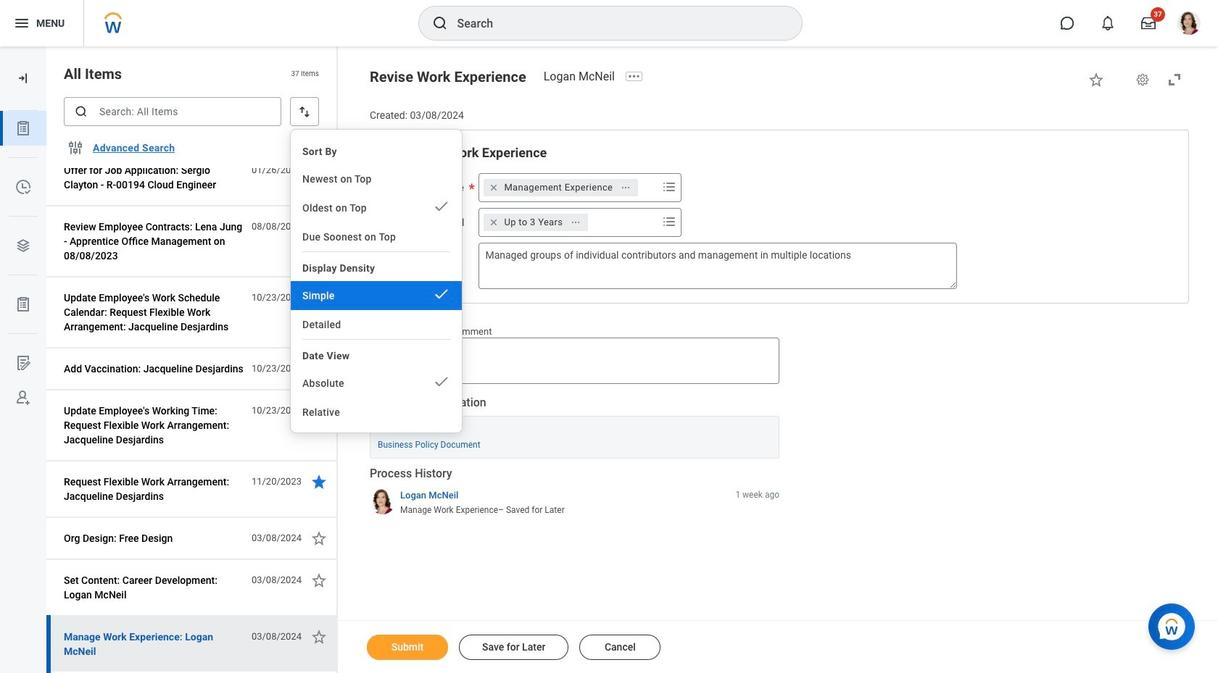 Task type: locate. For each thing, give the bounding box(es) containing it.
prompts image for the up to 3 years, press delete to clear value. 'option'
[[661, 213, 679, 231]]

1 horizontal spatial related actions image
[[621, 183, 631, 193]]

transformation import image
[[16, 71, 30, 86]]

clock check image
[[15, 178, 32, 196]]

item list element
[[46, 0, 338, 674]]

2 star image from the top
[[310, 361, 328, 378]]

prompts image
[[661, 178, 679, 196], [661, 213, 679, 231]]

configure image
[[67, 139, 84, 157]]

None text field
[[408, 338, 780, 385]]

user plus image
[[15, 390, 32, 407]]

menu
[[291, 136, 462, 427]]

fullscreen image
[[1167, 71, 1184, 89]]

group
[[388, 144, 1172, 289]]

process history region
[[370, 467, 780, 522]]

check image
[[433, 286, 451, 303]]

list
[[0, 111, 46, 416]]

check image
[[433, 198, 451, 215], [433, 374, 451, 391]]

0 vertical spatial prompts image
[[661, 178, 679, 196]]

clipboard image up rename image
[[15, 296, 32, 313]]

related actions image right management experience element
[[621, 183, 631, 193]]

None text field
[[479, 243, 958, 289]]

4 star image from the top
[[310, 572, 328, 590]]

1 prompts image from the top
[[661, 178, 679, 196]]

3 star image from the top
[[310, 530, 328, 548]]

action bar region
[[338, 621, 1219, 674]]

prompts image for management experience, press delete to clear value. option
[[661, 178, 679, 196]]

related actions image
[[621, 183, 631, 193], [571, 217, 581, 227]]

0 horizontal spatial related actions image
[[571, 217, 581, 227]]

logan mcneil element
[[544, 70, 624, 83]]

1 vertical spatial check image
[[433, 374, 451, 391]]

clipboard image
[[15, 120, 32, 137], [15, 296, 32, 313]]

Search: All Items text field
[[64, 97, 281, 126]]

1 vertical spatial clipboard image
[[15, 296, 32, 313]]

2 prompts image from the top
[[661, 213, 679, 231]]

0 vertical spatial clipboard image
[[15, 120, 32, 137]]

1 vertical spatial related actions image
[[571, 217, 581, 227]]

related actions image inside management experience, press delete to clear value. option
[[621, 183, 631, 193]]

clipboard image down transformation import icon
[[15, 120, 32, 137]]

up to 3 years element
[[504, 216, 563, 229]]

1 vertical spatial prompts image
[[661, 213, 679, 231]]

star image
[[1088, 71, 1106, 89], [310, 218, 328, 236], [310, 289, 328, 307], [310, 403, 328, 420], [310, 474, 328, 491], [310, 629, 328, 646]]

management experience element
[[504, 181, 613, 194]]

0 vertical spatial check image
[[433, 198, 451, 215]]

1 star image from the top
[[310, 162, 328, 179]]

0 vertical spatial related actions image
[[621, 183, 631, 193]]

x small image
[[487, 215, 502, 230]]

notifications large image
[[1101, 16, 1116, 30]]

employee's photo (logan mcneil) image
[[370, 339, 400, 368]]

star image
[[310, 162, 328, 179], [310, 361, 328, 378], [310, 530, 328, 548], [310, 572, 328, 590]]

2 check image from the top
[[433, 374, 451, 391]]

related actions image down management experience, press delete to clear value. option
[[571, 217, 581, 227]]



Task type: describe. For each thing, give the bounding box(es) containing it.
rename image
[[15, 355, 32, 372]]

additional information region
[[370, 395, 780, 459]]

sort image
[[297, 104, 312, 119]]

management experience, press delete to clear value. option
[[484, 179, 639, 196]]

related actions image for management experience element
[[621, 183, 631, 193]]

related actions image for up to 3 years element
[[571, 217, 581, 227]]

profile logan mcneil image
[[1178, 12, 1201, 38]]

search image
[[74, 104, 89, 119]]

1 check image from the top
[[433, 198, 451, 215]]

up to 3 years, press delete to clear value. option
[[484, 214, 589, 231]]

search image
[[431, 15, 449, 32]]

Search Workday  search field
[[457, 7, 772, 39]]

gear image
[[1136, 73, 1151, 87]]

justify image
[[13, 15, 30, 32]]

x small image
[[487, 180, 502, 195]]

2 clipboard image from the top
[[15, 296, 32, 313]]

perspective image
[[15, 237, 32, 255]]

1 clipboard image from the top
[[15, 120, 32, 137]]

inbox large image
[[1142, 16, 1156, 30]]



Task type: vqa. For each thing, say whether or not it's contained in the screenshot.
Management Experience element at top related actions IMAGE
yes



